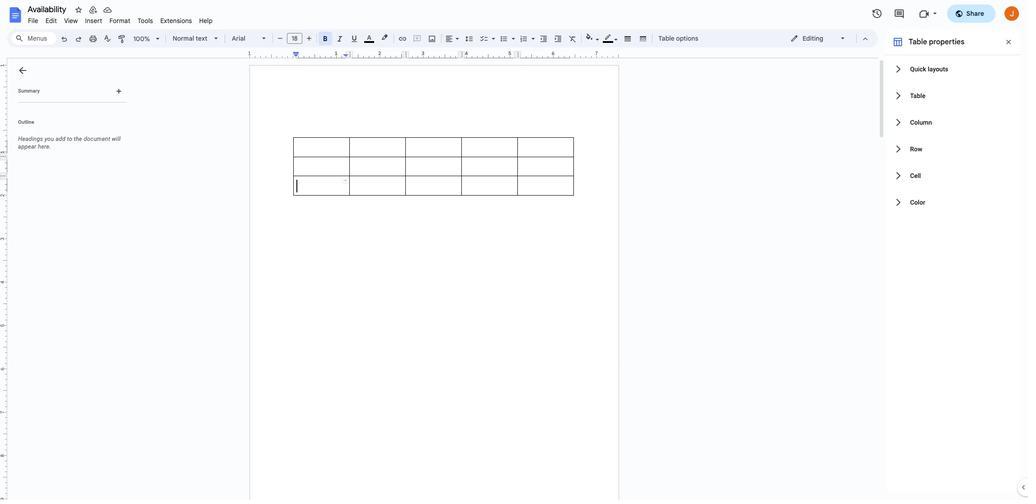 Task type: vqa. For each thing, say whether or not it's contained in the screenshot.
the 'add'
yes



Task type: locate. For each thing, give the bounding box(es) containing it.
border width image
[[623, 32, 633, 45]]

share button
[[948, 5, 996, 23]]

highlight color image
[[380, 32, 390, 43]]

Menus field
[[11, 32, 57, 45]]

color
[[911, 199, 926, 206]]

arial
[[232, 34, 246, 43]]

main toolbar
[[56, 0, 703, 427]]

view
[[64, 17, 78, 25]]

outline heading
[[7, 119, 130, 132]]

menu bar
[[24, 12, 216, 27]]

font list. arial selected. option
[[232, 32, 257, 45]]

extensions menu item
[[157, 15, 196, 26]]

insert image image
[[427, 32, 438, 45]]

bulleted list menu image
[[510, 33, 516, 36]]

headings
[[18, 136, 43, 142]]

menu bar banner
[[0, 0, 1029, 501]]

Star checkbox
[[72, 4, 85, 16]]

Font size text field
[[288, 33, 302, 44]]

Font size field
[[287, 33, 306, 44]]

appear
[[18, 143, 36, 150]]

share
[[967, 9, 985, 18]]

table up quick
[[909, 38, 928, 47]]

Rename text field
[[24, 4, 71, 14]]

document
[[84, 136, 110, 142]]

options
[[677, 34, 699, 43]]

format menu item
[[106, 15, 134, 26]]

editing
[[803, 34, 824, 43]]

mode and view toolbar
[[784, 29, 873, 47]]

color tab
[[886, 189, 1022, 216]]

here.
[[38, 143, 51, 150]]

text color image
[[364, 32, 374, 43]]

insert menu item
[[82, 15, 106, 26]]

table left options
[[659, 34, 675, 43]]

table inside tab
[[911, 92, 926, 99]]

tools
[[138, 17, 153, 25]]

you
[[45, 136, 54, 142]]

file
[[28, 17, 38, 25]]

layouts
[[928, 65, 949, 73]]

quick layouts tab
[[886, 56, 1022, 82]]

line & paragraph spacing image
[[464, 32, 475, 45]]

table
[[659, 34, 675, 43], [909, 38, 928, 47], [911, 92, 926, 99]]

editing button
[[785, 32, 853, 45]]

menu bar inside menu bar banner
[[24, 12, 216, 27]]

table for table properties
[[909, 38, 928, 47]]

normal
[[173, 34, 194, 43]]

table down quick
[[911, 92, 926, 99]]

help menu item
[[196, 15, 216, 26]]

table inside button
[[659, 34, 675, 43]]

extensions
[[160, 17, 192, 25]]

menu bar containing file
[[24, 12, 216, 27]]

headings you add to the document will appear here.
[[18, 136, 121, 150]]

click to select borders image
[[343, 178, 349, 184]]

row tab
[[886, 136, 1022, 162]]

table for table options
[[659, 34, 675, 43]]



Task type: describe. For each thing, give the bounding box(es) containing it.
to
[[67, 136, 72, 142]]

quick
[[911, 65, 927, 73]]

border dash image
[[638, 32, 649, 45]]

summary
[[18, 88, 40, 94]]

file menu item
[[24, 15, 42, 26]]

column
[[911, 119, 933, 126]]

edit menu item
[[42, 15, 61, 26]]

table properties section
[[886, 29, 1022, 493]]

summary heading
[[18, 88, 40, 95]]

table properties application
[[0, 0, 1029, 501]]

row
[[911, 145, 923, 153]]

table options
[[659, 34, 699, 43]]

add
[[56, 136, 65, 142]]

table properties
[[909, 38, 965, 47]]

table options button
[[655, 32, 703, 45]]

help
[[199, 17, 213, 25]]

normal text
[[173, 34, 208, 43]]

insert
[[85, 17, 102, 25]]

column tab
[[886, 109, 1022, 136]]

cell tab
[[886, 162, 1022, 189]]

Zoom field
[[130, 32, 164, 46]]

format
[[110, 17, 130, 25]]

outline
[[18, 119, 34, 125]]

text
[[196, 34, 208, 43]]

tools menu item
[[134, 15, 157, 26]]

will
[[112, 136, 121, 142]]

the
[[74, 136, 82, 142]]

styles list. normal text selected. option
[[173, 32, 209, 45]]

Zoom text field
[[131, 33, 153, 45]]

checklist menu image
[[490, 33, 496, 36]]

view menu item
[[61, 15, 82, 26]]

1
[[248, 50, 251, 57]]

edit
[[46, 17, 57, 25]]

table tab
[[886, 82, 1022, 109]]

quick layouts
[[911, 65, 949, 73]]

document outline element
[[7, 58, 130, 501]]

properties
[[930, 38, 965, 47]]

cell
[[911, 172, 922, 179]]



